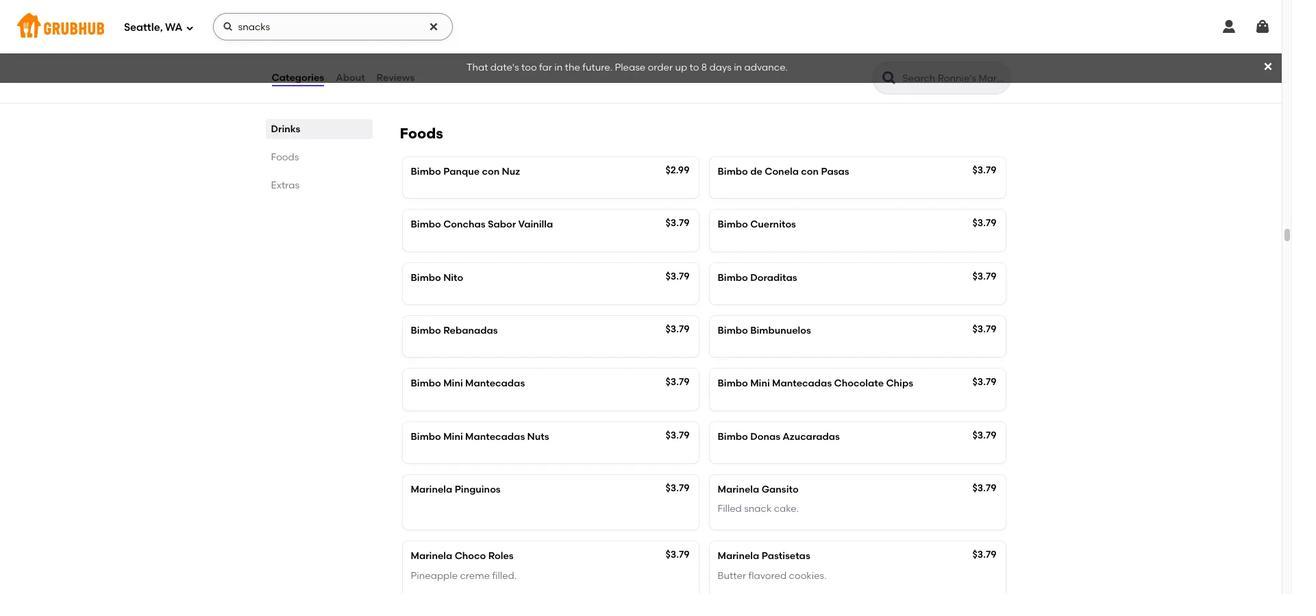Task type: vqa. For each thing, say whether or not it's contained in the screenshot.
74 On time delivery
no



Task type: describe. For each thing, give the bounding box(es) containing it.
far
[[539, 62, 552, 74]]

bimbo for bimbo nito
[[411, 272, 441, 284]]

marinela pinguinos
[[411, 484, 501, 495]]

nuts
[[528, 431, 549, 442]]

$3.79 for bimbo rebanadas
[[666, 323, 690, 335]]

panque
[[444, 166, 480, 178]]

please
[[615, 62, 646, 74]]

future.
[[583, 62, 613, 74]]

pinguinos
[[455, 484, 501, 495]]

bimbo mini mantecadas nuts
[[411, 431, 549, 442]]

marinela pastisetas
[[718, 551, 811, 562]]

2 con from the left
[[802, 166, 819, 178]]

gansito
[[762, 484, 799, 495]]

drinks
[[271, 123, 300, 135]]

reviews button
[[376, 53, 416, 103]]

drink
[[782, 50, 807, 61]]

that date's too far in the future. please order up to 8 days in advance.
[[467, 62, 788, 74]]

bimbo for bimbo cuernitos
[[718, 219, 748, 231]]

seattle,
[[124, 21, 163, 33]]

extras
[[271, 180, 300, 191]]

marinela for marinela pinguinos
[[411, 484, 453, 495]]

$3.79 for bimbo mini mantecadas
[[666, 376, 690, 388]]

choco
[[455, 551, 486, 562]]

$3.79 for bimbo de conela con pasas
[[973, 165, 997, 176]]

foods tab
[[271, 150, 367, 165]]

extras tab
[[271, 178, 367, 193]]

days
[[710, 62, 732, 74]]

pasas
[[821, 166, 850, 178]]

azucaradas
[[783, 431, 840, 442]]

categories
[[272, 72, 324, 84]]

$3.79 for bimbo bimbunuelos
[[973, 323, 997, 335]]

8
[[702, 62, 708, 74]]

marinela for marinela pastisetas
[[718, 551, 760, 562]]

1 in from the left
[[555, 62, 563, 74]]

about button
[[335, 53, 366, 103]]

vainilla
[[519, 219, 553, 231]]

bimbo panque con nuz
[[411, 166, 520, 178]]

355
[[411, 2, 428, 14]]

$2.99 for full throttle
[[666, 48, 690, 60]]

1 con from the left
[[482, 166, 500, 178]]

16 oz. for full
[[411, 69, 435, 81]]

bimbo cuernitos
[[718, 219, 796, 231]]

bimbo de conela con pasas
[[718, 166, 850, 178]]

bimbo for bimbo conchas sabor vainilla
[[411, 219, 441, 231]]

$2.99 for reign energy drink
[[973, 48, 997, 60]]

bimbo for bimbo donas azucaradas
[[718, 431, 748, 442]]

filled
[[718, 503, 742, 515]]

that
[[467, 62, 488, 74]]

rebanadas
[[444, 325, 498, 336]]

throttle
[[429, 50, 466, 61]]

seattle, wa
[[124, 21, 183, 33]]

mini for bimbo mini mantecadas chocolate chips
[[751, 378, 770, 389]]

nito
[[444, 272, 464, 284]]

de
[[751, 166, 763, 178]]

1 horizontal spatial foods
[[400, 125, 444, 142]]

pineapple
[[411, 570, 458, 582]]

cookies.
[[789, 570, 827, 582]]

marinela gansito
[[718, 484, 799, 495]]

full throttle
[[411, 50, 466, 61]]

butter flavored cookies.
[[718, 570, 827, 582]]

bimbo for bimbo bimbunuelos
[[718, 325, 748, 336]]

mini for bimbo mini mantecadas nuts
[[444, 431, 463, 442]]

reign energy drink
[[718, 50, 807, 61]]

$3.79 for bimbo conchas sabor vainilla
[[666, 218, 690, 229]]

bimbo nito
[[411, 272, 464, 284]]

$3.79 for bimbo cuernitos
[[973, 218, 997, 229]]

snack
[[745, 503, 772, 515]]

roles
[[488, 551, 514, 562]]

$3.79 for bimbo nito
[[666, 270, 690, 282]]



Task type: locate. For each thing, give the bounding box(es) containing it.
chips
[[887, 378, 914, 389]]

bimbo left donas
[[718, 431, 748, 442]]

bimbo left cuernitos
[[718, 219, 748, 231]]

1 vertical spatial foods
[[271, 151, 299, 163]]

bimbo for bimbo mini mantecadas chocolate chips
[[718, 378, 748, 389]]

foods up the extras
[[271, 151, 299, 163]]

bimbo donas azucaradas
[[718, 431, 840, 442]]

donas
[[751, 431, 781, 442]]

bimbo left "de"
[[718, 166, 748, 178]]

bimbunuelos
[[751, 325, 811, 336]]

0 horizontal spatial 16 oz.
[[411, 69, 435, 81]]

marinela up 'filled'
[[718, 484, 760, 495]]

16 oz. down full
[[411, 69, 435, 81]]

0 horizontal spatial 16
[[411, 69, 420, 81]]

marinela up butter at the bottom
[[718, 551, 760, 562]]

bimbo for bimbo de conela con pasas
[[718, 166, 748, 178]]

355 ml. button
[[403, 0, 699, 29]]

oz. down full
[[422, 69, 435, 81]]

in
[[555, 62, 563, 74], [734, 62, 742, 74]]

doraditas
[[751, 272, 798, 284]]

marinela for marinela choco roles
[[411, 551, 453, 562]]

bimbo left panque
[[411, 166, 441, 178]]

bimbo left nito
[[411, 272, 441, 284]]

in right far
[[555, 62, 563, 74]]

16 for full
[[411, 69, 420, 81]]

bimbo bimbunuelos
[[718, 325, 811, 336]]

reviews
[[377, 72, 415, 84]]

about
[[336, 72, 365, 84]]

bimbo up marinela pinguinos
[[411, 431, 441, 442]]

1 horizontal spatial in
[[734, 62, 742, 74]]

2 16 from the left
[[718, 69, 727, 81]]

up
[[676, 62, 688, 74]]

too
[[522, 62, 537, 74]]

bimbo left conchas
[[411, 219, 441, 231]]

advance.
[[745, 62, 788, 74]]

0 vertical spatial foods
[[400, 125, 444, 142]]

flavored
[[749, 570, 787, 582]]

1 horizontal spatial 16 oz.
[[718, 69, 742, 81]]

mini
[[444, 378, 463, 389], [751, 378, 770, 389], [444, 431, 463, 442]]

bimbo left doraditas
[[718, 272, 748, 284]]

$3.79 for bimbo doraditas
[[973, 270, 997, 282]]

mantecadas for bimbo mini mantecadas chocolate chips
[[773, 378, 832, 389]]

foods up bimbo panque con nuz
[[400, 125, 444, 142]]

0 horizontal spatial foods
[[271, 151, 299, 163]]

energy
[[747, 50, 780, 61]]

$3.79 for bimbo donas azucaradas
[[973, 429, 997, 441]]

2 in from the left
[[734, 62, 742, 74]]

to
[[690, 62, 700, 74]]

mini for bimbo mini mantecadas
[[444, 378, 463, 389]]

marinela for marinela gansito
[[718, 484, 760, 495]]

oz. for reign
[[729, 69, 742, 81]]

con left pasas
[[802, 166, 819, 178]]

filled.
[[492, 570, 517, 582]]

marinela choco roles
[[411, 551, 514, 562]]

16 for reign
[[718, 69, 727, 81]]

foods
[[400, 125, 444, 142], [271, 151, 299, 163]]

creme
[[460, 570, 490, 582]]

oz.
[[422, 69, 435, 81], [729, 69, 742, 81]]

mantecadas up azucaradas
[[773, 378, 832, 389]]

pineapple creme filled.
[[411, 570, 517, 582]]

bimbo down bimbo bimbunuelos on the right of page
[[718, 378, 748, 389]]

marinela left pinguinos
[[411, 484, 453, 495]]

mantecadas for bimbo mini mantecadas nuts
[[465, 431, 525, 442]]

bimbo for bimbo doraditas
[[718, 272, 748, 284]]

bimbo mini mantecadas chocolate chips
[[718, 378, 914, 389]]

bimbo for bimbo mini mantecadas
[[411, 378, 441, 389]]

1 horizontal spatial oz.
[[729, 69, 742, 81]]

Search Ronnie's Market search field
[[902, 72, 1007, 85]]

con left nuz
[[482, 166, 500, 178]]

chocolate
[[835, 378, 884, 389]]

marinela
[[411, 484, 453, 495], [718, 484, 760, 495], [411, 551, 453, 562], [718, 551, 760, 562]]

$2.99
[[666, 48, 690, 60], [973, 48, 997, 60], [666, 165, 690, 176]]

0 horizontal spatial con
[[482, 166, 500, 178]]

1 horizontal spatial svg image
[[222, 21, 233, 32]]

oz. down reign
[[729, 69, 742, 81]]

0 horizontal spatial in
[[555, 62, 563, 74]]

mantecadas for bimbo mini mantecadas
[[465, 378, 525, 389]]

0 horizontal spatial oz.
[[422, 69, 435, 81]]

svg image
[[1221, 19, 1238, 35], [1255, 19, 1272, 35], [428, 21, 439, 32], [1263, 61, 1274, 72]]

butter
[[718, 570, 747, 582]]

bimbo for bimbo rebanadas
[[411, 325, 441, 336]]

bimbo conchas sabor vainilla
[[411, 219, 553, 231]]

bimbo rebanadas
[[411, 325, 498, 336]]

categories button
[[271, 53, 325, 103]]

foods inside tab
[[271, 151, 299, 163]]

16
[[411, 69, 420, 81], [718, 69, 727, 81]]

mini down bimbo bimbunuelos on the right of page
[[751, 378, 770, 389]]

nuz
[[502, 166, 520, 178]]

bimbo doraditas
[[718, 272, 798, 284]]

$3.79 for bimbo mini mantecadas chocolate chips
[[973, 376, 997, 388]]

0 horizontal spatial svg image
[[185, 24, 194, 32]]

wa
[[165, 21, 183, 33]]

$3.79 for bimbo mini mantecadas nuts
[[666, 429, 690, 441]]

bimbo for bimbo panque con nuz
[[411, 166, 441, 178]]

bimbo down bimbo rebanadas
[[411, 378, 441, 389]]

oz. for full
[[422, 69, 435, 81]]

16 oz. for reign
[[718, 69, 742, 81]]

search icon image
[[881, 70, 898, 86]]

mantecadas left nuts
[[465, 431, 525, 442]]

main navigation navigation
[[0, 0, 1282, 53]]

filled snack cake.
[[718, 503, 799, 515]]

sabor
[[488, 219, 516, 231]]

in down reign
[[734, 62, 742, 74]]

1 16 from the left
[[411, 69, 420, 81]]

reign
[[718, 50, 745, 61]]

1 oz. from the left
[[422, 69, 435, 81]]

order
[[648, 62, 673, 74]]

bimbo for bimbo mini mantecadas nuts
[[411, 431, 441, 442]]

mini up marinela pinguinos
[[444, 431, 463, 442]]

mantecadas
[[465, 378, 525, 389], [773, 378, 832, 389], [465, 431, 525, 442]]

bimbo left rebanadas
[[411, 325, 441, 336]]

full
[[411, 50, 427, 61]]

marinela up 'pineapple'
[[411, 551, 453, 562]]

svg image
[[222, 21, 233, 32], [185, 24, 194, 32]]

cuernitos
[[751, 219, 796, 231]]

bimbo mini mantecadas
[[411, 378, 525, 389]]

16 down full
[[411, 69, 420, 81]]

conela
[[765, 166, 799, 178]]

con
[[482, 166, 500, 178], [802, 166, 819, 178]]

conchas
[[444, 219, 486, 231]]

cake.
[[774, 503, 799, 515]]

2 16 oz. from the left
[[718, 69, 742, 81]]

the
[[565, 62, 580, 74]]

1 horizontal spatial con
[[802, 166, 819, 178]]

bimbo left bimbunuelos
[[718, 325, 748, 336]]

$3.79 for marinela pinguinos
[[666, 482, 690, 494]]

pastisetas
[[762, 551, 811, 562]]

355 ml.
[[411, 2, 444, 14]]

drinks tab
[[271, 122, 367, 136]]

2 oz. from the left
[[729, 69, 742, 81]]

16 oz.
[[411, 69, 435, 81], [718, 69, 742, 81]]

16 oz. down reign
[[718, 69, 742, 81]]

ml.
[[430, 2, 444, 14]]

date's
[[491, 62, 519, 74]]

mantecadas up bimbo mini mantecadas nuts
[[465, 378, 525, 389]]

1 horizontal spatial 16
[[718, 69, 727, 81]]

Search for food, convenience, alcohol... search field
[[213, 13, 453, 40]]

mini down bimbo rebanadas
[[444, 378, 463, 389]]

1 16 oz. from the left
[[411, 69, 435, 81]]

bimbo
[[411, 166, 441, 178], [718, 166, 748, 178], [411, 219, 441, 231], [718, 219, 748, 231], [411, 272, 441, 284], [718, 272, 748, 284], [411, 325, 441, 336], [718, 325, 748, 336], [411, 378, 441, 389], [718, 378, 748, 389], [411, 431, 441, 442], [718, 431, 748, 442]]

$3.79
[[973, 165, 997, 176], [666, 218, 690, 229], [973, 218, 997, 229], [666, 270, 690, 282], [973, 270, 997, 282], [666, 323, 690, 335], [973, 323, 997, 335], [666, 376, 690, 388], [973, 376, 997, 388], [666, 429, 690, 441], [973, 429, 997, 441], [666, 482, 690, 494], [973, 482, 997, 494], [666, 549, 690, 561], [973, 549, 997, 561]]

16 right 8 on the right of page
[[718, 69, 727, 81]]



